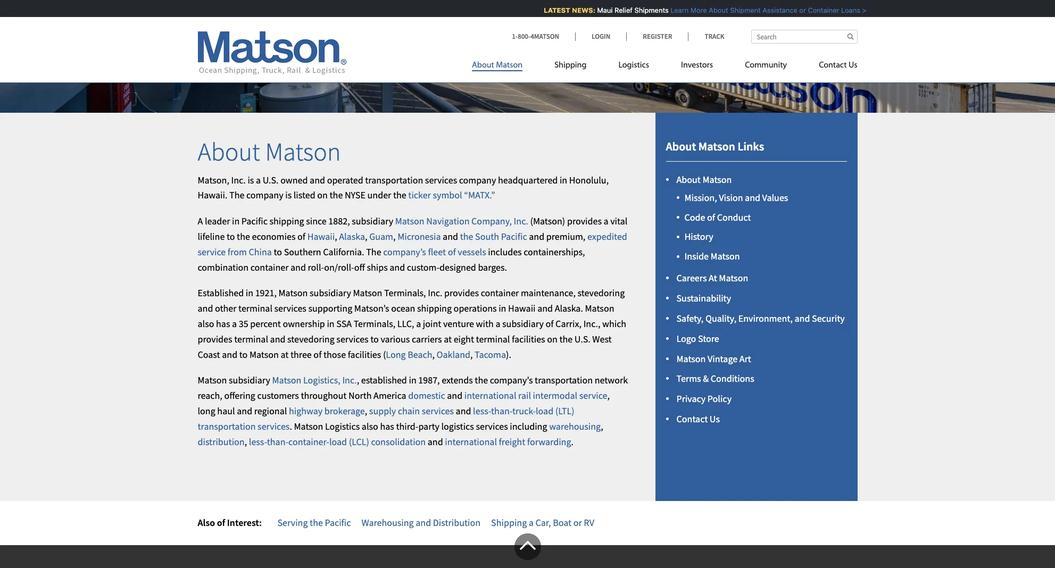 Task type: vqa. For each thing, say whether or not it's contained in the screenshot.
1st Overview link from the left
no



Task type: describe. For each thing, give the bounding box(es) containing it.
contact inside about matson links 'section'
[[677, 413, 708, 425]]

1 vertical spatial contact us link
[[677, 413, 720, 425]]

0 vertical spatial facilities
[[512, 333, 545, 345]]

and left 'other'
[[198, 302, 213, 315]]

established in 1921, matson subsidiary matson terminals, inc. provides container maintenance, stevedoring and other terminal services supporting matson's ocean shipping operations in hawaii and alaska. matson also has a 35 percent ownership in ssa terminals, llc, a joint venture with a subsidiary of carrix, inc., which provides terminal and stevedoring services to various carriers at eight terminal facilities on the u.s. west coast and to matson at three of those facilities (
[[198, 287, 626, 361]]

lifeline
[[198, 230, 225, 243]]

services up party on the left of the page
[[422, 405, 454, 417]]

in left 1921, at the left of the page
[[246, 287, 253, 299]]

matson up customers
[[272, 374, 301, 387]]

less- inside . matson logistics also has third-party logistics services including warehousing , distribution , less-than-container-load (lcl) consolidation and international freight forwarding .
[[249, 436, 267, 448]]

highway brokerage link
[[289, 405, 365, 417]]

matson up vision
[[703, 174, 732, 186]]

and inside , long haul and regional
[[237, 405, 252, 417]]

inc. inside matson, inc. is a u.s. owned and operated transportation services company headquartered in honolulu, hawaii. the company is listed on the nyse under the
[[231, 174, 246, 186]]

35
[[239, 318, 248, 330]]

the right serving
[[310, 517, 323, 529]]

0 horizontal spatial stevedoring
[[287, 333, 335, 345]]

1 vertical spatial is
[[285, 189, 292, 201]]

the inside matson, inc. is a u.s. owned and operated transportation services company headquartered in honolulu, hawaii. the company is listed on the nyse under the
[[229, 189, 245, 201]]

international freight forwarding link
[[445, 436, 571, 448]]

to left various
[[371, 333, 379, 345]]

since
[[306, 215, 327, 227]]

car,
[[536, 517, 551, 529]]

matson up matson subsidiary matson logistics, inc.
[[250, 348, 279, 361]]

logo store
[[677, 333, 719, 345]]

0 horizontal spatial about matson link
[[472, 56, 539, 78]]

terminal up "tacoma" link
[[476, 333, 510, 345]]

and right coast
[[222, 348, 237, 361]]

warehousing link
[[549, 420, 601, 433]]

inc. up "north"
[[342, 374, 357, 387]]

, established in 1987, extends the company's transportation network reach, offering customers throughout north america
[[198, 374, 628, 402]]

logistics inside . matson logistics also has third-party logistics services including warehousing , distribution , less-than-container-load (lcl) consolidation and international freight forwarding .
[[325, 420, 360, 433]]

the inside , established in 1987, extends the company's transportation network reach, offering customers throughout north america
[[475, 374, 488, 387]]

1 vertical spatial terminals,
[[354, 318, 396, 330]]

1 horizontal spatial company
[[459, 174, 496, 186]]

company's inside , established in 1987, extends the company's transportation network reach, offering customers throughout north america
[[490, 374, 533, 387]]

long
[[198, 405, 215, 417]]

subsidiary up guam
[[352, 215, 393, 227]]

inside matson
[[685, 250, 740, 262]]

subsidiary up supporting
[[310, 287, 351, 299]]

logistics,
[[303, 374, 341, 387]]

to down 35
[[239, 348, 248, 361]]

than- inside the less-than-truck-load (ltl) transportation services
[[491, 405, 512, 417]]

and down extends
[[447, 390, 463, 402]]

of left carrix,
[[546, 318, 554, 330]]

a inside the (matson) provides a vital lifeline to the economies of
[[604, 215, 609, 227]]

coast
[[198, 348, 220, 361]]

reach,
[[198, 390, 222, 402]]

terminal up percent
[[238, 302, 272, 315]]

&
[[703, 373, 709, 385]]

a
[[198, 215, 203, 227]]

in right leader
[[232, 215, 240, 227]]

contact us inside about matson links 'section'
[[677, 413, 720, 425]]

community link
[[729, 56, 803, 78]]

privacy
[[677, 393, 706, 405]]

, inside , long haul and regional
[[608, 390, 610, 402]]

(ltl)
[[555, 405, 575, 417]]

0 horizontal spatial shipping
[[270, 215, 304, 227]]

us inside about matson links 'section'
[[710, 413, 720, 425]]

matson up "inc.,"
[[585, 302, 614, 315]]

matson left the links on the top right of page
[[699, 139, 735, 154]]

inside matson link
[[685, 250, 740, 262]]

).
[[506, 348, 511, 361]]

investors link
[[665, 56, 729, 78]]

serving
[[278, 517, 308, 529]]

backtop image
[[514, 534, 541, 560]]

terms & conditions
[[677, 373, 755, 385]]

logistics inside 'link'
[[619, 61, 649, 70]]

policy
[[708, 393, 732, 405]]

shipping inside established in 1921, matson subsidiary matson terminals, inc. provides container maintenance, stevedoring and other terminal services supporting matson's ocean shipping operations in hawaii and alaska. matson also has a 35 percent ownership in ssa terminals, llc, a joint venture with a subsidiary of carrix, inc., which provides terminal and stevedoring services to various carriers at eight terminal facilities on the u.s. west coast and to matson at three of those facilities (
[[417, 302, 452, 315]]

load inside . matson logistics also has third-party logistics services including warehousing , distribution , less-than-container-load (lcl) consolidation and international freight forwarding .
[[329, 436, 347, 448]]

terms
[[677, 373, 701, 385]]

of right "also" at the bottom of page
[[217, 517, 225, 529]]

throughout
[[301, 390, 347, 402]]

warehousing
[[549, 420, 601, 433]]

of inside the (matson) provides a vital lifeline to the economies of
[[298, 230, 306, 243]]

venture
[[443, 318, 474, 330]]

network
[[595, 374, 628, 387]]

less-than-truck-load (ltl) transportation services link
[[198, 405, 575, 433]]

0 vertical spatial hawaii
[[307, 230, 335, 243]]

0 vertical spatial international
[[464, 390, 516, 402]]

services inside the less-than-truck-load (ltl) transportation services
[[258, 420, 290, 433]]

the down operated on the left top
[[330, 189, 343, 201]]

quality,
[[706, 312, 737, 325]]

less-than-truck-load (ltl) transportation services
[[198, 405, 575, 433]]

shipping for shipping a car, boat or rv
[[491, 517, 527, 529]]

search image
[[847, 33, 854, 40]]

oakland
[[437, 348, 470, 361]]

0 horizontal spatial provides
[[198, 333, 232, 345]]

vintage
[[708, 353, 738, 365]]

in left the ssa
[[327, 318, 335, 330]]

of right fleet
[[448, 246, 456, 258]]

container
[[804, 6, 835, 14]]

login
[[592, 32, 611, 41]]

the inside the (matson) provides a vital lifeline to the economies of
[[237, 230, 250, 243]]

container inside includes containerships, combination container and roll-on/roll-off ships and custom-designed barges.
[[251, 261, 289, 273]]

also
[[198, 517, 215, 529]]

about inside top menu 'navigation'
[[472, 61, 494, 70]]

matson up owned at top left
[[265, 136, 341, 168]]

highway brokerage , supply chain services and
[[289, 405, 473, 417]]

matson up at
[[711, 250, 740, 262]]

and down southern
[[291, 261, 306, 273]]

1921,
[[255, 287, 277, 299]]

customers
[[257, 390, 299, 402]]

1 vertical spatial facilities
[[348, 348, 381, 361]]

ticker
[[408, 189, 431, 201]]

contact us inside top menu 'navigation'
[[819, 61, 858, 70]]

on inside matson, inc. is a u.s. owned and operated transportation services company headquartered in honolulu, hawaii. the company is listed on the nyse under the
[[317, 189, 328, 201]]

about matson inside top menu 'navigation'
[[472, 61, 523, 70]]

cranes load and offload matson containers from the containership at the terminal. image
[[0, 0, 1055, 113]]

and right vision
[[745, 191, 761, 204]]

ships
[[367, 261, 388, 273]]

vital
[[611, 215, 628, 227]]

services up ownership
[[274, 302, 306, 315]]

domestic link
[[408, 390, 445, 402]]

register link
[[627, 32, 688, 41]]

1 horizontal spatial the
[[366, 246, 381, 258]]

in right operations
[[499, 302, 506, 315]]

inc.,
[[584, 318, 601, 330]]

combination
[[198, 261, 249, 273]]

about matson links section
[[642, 113, 871, 501]]

operations
[[454, 302, 497, 315]]

matson vintage art link
[[677, 353, 751, 365]]

0 horizontal spatial company's
[[383, 246, 426, 258]]

0 vertical spatial terminals,
[[384, 287, 426, 299]]

1 horizontal spatial .
[[571, 436, 574, 448]]

services inside . matson logistics also has third-party logistics services including warehousing , distribution , less-than-container-load (lcl) consolidation and international freight forwarding .
[[476, 420, 508, 433]]

southern
[[284, 246, 321, 258]]

1987,
[[418, 374, 440, 387]]

north
[[349, 390, 372, 402]]

ocean
[[391, 302, 415, 315]]

terminal down 35
[[234, 333, 268, 345]]

matson's
[[354, 302, 389, 315]]

logo store link
[[677, 333, 719, 345]]

>
[[858, 6, 862, 14]]

ownership
[[283, 318, 325, 330]]

mission, vision and values link
[[685, 191, 788, 204]]

inc. left (matson)
[[514, 215, 528, 227]]

international inside . matson logistics also has third-party logistics services including warehousing , distribution , less-than-container-load (lcl) consolidation and international freight forwarding .
[[445, 436, 497, 448]]

matson up "matson's"
[[353, 287, 382, 299]]

shipping for shipping
[[555, 61, 587, 70]]

on inside established in 1921, matson subsidiary matson terminals, inc. provides container maintenance, stevedoring and other terminal services supporting matson's ocean shipping operations in hawaii and alaska. matson also has a 35 percent ownership in ssa terminals, llc, a joint venture with a subsidiary of carrix, inc., which provides terminal and stevedoring services to various carriers at eight terminal facilities on the u.s. west coast and to matson at three of those facilities (
[[547, 333, 558, 345]]

container inside established in 1921, matson subsidiary matson terminals, inc. provides container maintenance, stevedoring and other terminal services supporting matson's ocean shipping operations in hawaii and alaska. matson also has a 35 percent ownership in ssa terminals, llc, a joint venture with a subsidiary of carrix, inc., which provides terminal and stevedoring services to various carriers at eight terminal facilities on the u.s. west coast and to matson at three of those facilities (
[[481, 287, 519, 299]]

matson up micronesia
[[395, 215, 425, 227]]

shipping a car, boat or rv link
[[491, 517, 594, 529]]

(
[[383, 348, 386, 361]]

blue matson logo with ocean, shipping, truck, rail and logistics written beneath it. image
[[198, 31, 347, 75]]

about matson links
[[666, 139, 764, 154]]

west
[[593, 333, 612, 345]]

offering
[[224, 390, 255, 402]]

0 horizontal spatial company
[[246, 189, 283, 201]]

a left 35
[[232, 318, 237, 330]]

conduct
[[717, 211, 751, 223]]

expedited service from china
[[198, 230, 627, 258]]

shipping link
[[539, 56, 603, 78]]

transportation inside , established in 1987, extends the company's transportation network reach, offering customers throughout north america
[[535, 374, 593, 387]]

latest
[[539, 6, 566, 14]]

also inside established in 1921, matson subsidiary matson terminals, inc. provides container maintenance, stevedoring and other terminal services supporting matson's ocean shipping operations in hawaii and alaska. matson also has a 35 percent ownership in ssa terminals, llc, a joint venture with a subsidiary of carrix, inc., which provides terminal and stevedoring services to various carriers at eight terminal facilities on the u.s. west coast and to matson at three of those facilities (
[[198, 318, 214, 330]]

tacoma
[[475, 348, 506, 361]]

freight
[[499, 436, 525, 448]]

1 horizontal spatial at
[[444, 333, 452, 345]]

and down maintenance,
[[538, 302, 553, 315]]

to down economies
[[274, 246, 282, 258]]

code
[[685, 211, 705, 223]]

0 vertical spatial pacific
[[242, 215, 268, 227]]

hawaii , alaska , guam , micronesia and the south pacific and premium,
[[307, 230, 588, 243]]

serving the pacific
[[278, 517, 351, 529]]

and down (matson)
[[529, 230, 545, 243]]

matson up terms
[[677, 353, 706, 365]]

u.s. inside matson, inc. is a u.s. owned and operated transportation services company headquartered in honolulu, hawaii. the company is listed on the nyse under the
[[263, 174, 279, 186]]

under
[[368, 189, 391, 201]]

the down matson navigation company, inc. link
[[460, 230, 473, 243]]

includes
[[488, 246, 522, 258]]

supporting
[[308, 302, 352, 315]]

matson right at
[[719, 272, 748, 284]]

hawaii.
[[198, 189, 228, 201]]

1 vertical spatial at
[[281, 348, 289, 361]]

1-800-4matson link
[[512, 32, 575, 41]]

and left distribution on the left
[[416, 517, 431, 529]]

subsidiary up offering
[[229, 374, 270, 387]]

, inside , established in 1987, extends the company's transportation network reach, offering customers throughout north america
[[357, 374, 359, 387]]

careers at matson link
[[677, 272, 748, 284]]

matson right 1921, at the left of the page
[[279, 287, 308, 299]]

services down the ssa
[[337, 333, 369, 345]]

contact inside top menu 'navigation'
[[819, 61, 847, 70]]

distribution
[[198, 436, 245, 448]]



Task type: locate. For each thing, give the bounding box(es) containing it.
0 vertical spatial company's
[[383, 246, 426, 258]]

about matson inside 'section'
[[677, 174, 732, 186]]

0 vertical spatial provides
[[567, 215, 602, 227]]

1 horizontal spatial about matson link
[[677, 174, 732, 186]]

than- inside . matson logistics also has third-party logistics services including warehousing , distribution , less-than-container-load (lcl) consolidation and international freight forwarding .
[[267, 436, 289, 448]]

0 horizontal spatial less-
[[249, 436, 267, 448]]

the up "ships"
[[366, 246, 381, 258]]

carriers
[[412, 333, 442, 345]]

container down barges.
[[481, 287, 519, 299]]

1 vertical spatial contact
[[677, 413, 708, 425]]

logistics down brokerage
[[325, 420, 360, 433]]

has inside . matson logistics also has third-party logistics services including warehousing , distribution , less-than-container-load (lcl) consolidation and international freight forwarding .
[[380, 420, 394, 433]]

company down owned at top left
[[246, 189, 283, 201]]

a left "vital"
[[604, 215, 609, 227]]

about matson up the mission,
[[677, 174, 732, 186]]

0 vertical spatial the
[[229, 189, 245, 201]]

1 vertical spatial company's
[[490, 374, 533, 387]]

0 vertical spatial contact
[[819, 61, 847, 70]]

community
[[745, 61, 787, 70]]

1 horizontal spatial contact us
[[819, 61, 858, 70]]

0 vertical spatial less-
[[473, 405, 491, 417]]

0 horizontal spatial contact us
[[677, 413, 720, 425]]

the left ticker
[[393, 189, 406, 201]]

less- down "regional"
[[249, 436, 267, 448]]

pacific up economies
[[242, 215, 268, 227]]

1 vertical spatial shipping
[[417, 302, 452, 315]]

1 vertical spatial pacific
[[501, 230, 527, 243]]

a right llc,
[[416, 318, 421, 330]]

0 horizontal spatial also
[[198, 318, 214, 330]]

0 vertical spatial at
[[444, 333, 452, 345]]

long
[[386, 348, 406, 361]]

1 horizontal spatial provides
[[444, 287, 479, 299]]

1 horizontal spatial service
[[579, 390, 608, 402]]

with
[[476, 318, 494, 330]]

. down highway
[[290, 420, 292, 433]]

history link
[[685, 231, 713, 243]]

shipping down "4matson"
[[555, 61, 587, 70]]

1 horizontal spatial than-
[[491, 405, 512, 417]]

2 horizontal spatial transportation
[[535, 374, 593, 387]]

privacy policy
[[677, 393, 732, 405]]

1 horizontal spatial company's
[[490, 374, 533, 387]]

register
[[643, 32, 672, 41]]

company,
[[472, 215, 512, 227]]

a left car,
[[529, 517, 534, 529]]

logistics
[[619, 61, 649, 70], [325, 420, 360, 433]]

0 horizontal spatial u.s.
[[263, 174, 279, 186]]

1 horizontal spatial pacific
[[325, 517, 351, 529]]

u.s. down "inc.,"
[[575, 333, 591, 345]]

and up listed
[[310, 174, 325, 186]]

oakland link
[[437, 348, 470, 361]]

1 vertical spatial than-
[[267, 436, 289, 448]]

safety, quality, environment, and security link
[[677, 312, 845, 325]]

0 horizontal spatial or
[[574, 517, 582, 529]]

1 vertical spatial logistics
[[325, 420, 360, 433]]

provides up coast
[[198, 333, 232, 345]]

and down percent
[[270, 333, 286, 345]]

1 vertical spatial also
[[362, 420, 378, 433]]

contact down privacy
[[677, 413, 708, 425]]

on right listed
[[317, 189, 328, 201]]

matson vintage art
[[677, 353, 751, 365]]

0 horizontal spatial is
[[248, 174, 254, 186]]

listed
[[294, 189, 315, 201]]

1 horizontal spatial less-
[[473, 405, 491, 417]]

2 vertical spatial pacific
[[325, 517, 351, 529]]

links
[[738, 139, 764, 154]]

1 horizontal spatial is
[[285, 189, 292, 201]]

transportation inside matson, inc. is a u.s. owned and operated transportation services company headquartered in honolulu, hawaii. the company is listed on the nyse under the
[[365, 174, 423, 186]]

stevedoring
[[578, 287, 625, 299], [287, 333, 335, 345]]

load inside the less-than-truck-load (ltl) transportation services
[[536, 405, 554, 417]]

micronesia link
[[398, 230, 441, 243]]

hawaii down maintenance,
[[508, 302, 536, 315]]

1 vertical spatial hawaii
[[508, 302, 536, 315]]

0 vertical spatial us
[[849, 61, 858, 70]]

matson up reach, on the bottom
[[198, 374, 227, 387]]

u.s. inside established in 1921, matson subsidiary matson terminals, inc. provides container maintenance, stevedoring and other terminal services supporting matson's ocean shipping operations in hawaii and alaska. matson also has a 35 percent ownership in ssa terminals, llc, a joint venture with a subsidiary of carrix, inc., which provides terminal and stevedoring services to various carriers at eight terminal facilities on the u.s. west coast and to matson at three of those facilities (
[[575, 333, 591, 345]]

1 horizontal spatial has
[[380, 420, 394, 433]]

2 vertical spatial provides
[[198, 333, 232, 345]]

ticker symbol "matx." link
[[408, 189, 495, 201]]

matson inside top menu 'navigation'
[[496, 61, 523, 70]]

consolidation
[[371, 436, 426, 448]]

guam link
[[369, 230, 393, 243]]

provides up "premium,"
[[567, 215, 602, 227]]

expedited
[[588, 230, 627, 243]]

0 vertical spatial contact us link
[[803, 56, 858, 78]]

contact us down search image
[[819, 61, 858, 70]]

security
[[812, 312, 845, 325]]

None search field
[[751, 30, 858, 44]]

llc,
[[397, 318, 414, 330]]

1 horizontal spatial facilities
[[512, 333, 545, 345]]

inc. right matson,
[[231, 174, 246, 186]]

1 vertical spatial us
[[710, 413, 720, 425]]

pacific right serving
[[325, 517, 351, 529]]

2 horizontal spatial provides
[[567, 215, 602, 227]]

and up the logistics
[[456, 405, 471, 417]]

track link
[[688, 32, 725, 41]]

shipping up economies
[[270, 215, 304, 227]]

boat
[[553, 517, 572, 529]]

0 vertical spatial logistics
[[619, 61, 649, 70]]

0 vertical spatial is
[[248, 174, 254, 186]]

which
[[602, 318, 626, 330]]

or left container
[[795, 6, 802, 14]]

1 horizontal spatial stevedoring
[[578, 287, 625, 299]]

login link
[[575, 32, 627, 41]]

headquartered
[[498, 174, 558, 186]]

about matson link up the mission,
[[677, 174, 732, 186]]

1 vertical spatial or
[[574, 517, 582, 529]]

0 horizontal spatial shipping
[[491, 517, 527, 529]]

and right "ships"
[[390, 261, 405, 273]]

in inside , established in 1987, extends the company's transportation network reach, offering customers throughout north america
[[409, 374, 417, 387]]

1 horizontal spatial us
[[849, 61, 858, 70]]

at up long beach , oakland , tacoma ).
[[444, 333, 452, 345]]

0 vertical spatial than-
[[491, 405, 512, 417]]

0 horizontal spatial than-
[[267, 436, 289, 448]]

nyse
[[345, 189, 366, 201]]

load down international rail intermodal service link
[[536, 405, 554, 417]]

america
[[374, 390, 406, 402]]

at left three
[[281, 348, 289, 361]]

u.s. left owned at top left
[[263, 174, 279, 186]]

1 horizontal spatial or
[[795, 6, 802, 14]]

1 vertical spatial has
[[380, 420, 394, 433]]

hawaii down since
[[307, 230, 335, 243]]

footer
[[0, 534, 1055, 568]]

0 horizontal spatial about matson
[[198, 136, 341, 168]]

stevedoring up "inc.,"
[[578, 287, 625, 299]]

1 vertical spatial container
[[481, 287, 519, 299]]

hawaii inside established in 1921, matson subsidiary matson terminals, inc. provides container maintenance, stevedoring and other terminal services supporting matson's ocean shipping operations in hawaii and alaska. matson also has a 35 percent ownership in ssa terminals, llc, a joint venture with a subsidiary of carrix, inc., which provides terminal and stevedoring services to various carriers at eight terminal facilities on the u.s. west coast and to matson at three of those facilities (
[[508, 302, 536, 315]]

shipping inside top menu 'navigation'
[[555, 61, 587, 70]]

the up from
[[237, 230, 250, 243]]

international down the logistics
[[445, 436, 497, 448]]

to up from
[[227, 230, 235, 243]]

0 vertical spatial transportation
[[365, 174, 423, 186]]

and down party on the left of the page
[[428, 436, 443, 448]]

1-
[[512, 32, 518, 41]]

container down "china"
[[251, 261, 289, 273]]

other
[[215, 302, 237, 315]]

shipping
[[555, 61, 587, 70], [491, 517, 527, 529]]

0 vertical spatial container
[[251, 261, 289, 273]]

1 vertical spatial load
[[329, 436, 347, 448]]

of right three
[[314, 348, 322, 361]]

company's
[[383, 246, 426, 258], [490, 374, 533, 387]]

(matson) provides a vital lifeline to the economies of
[[198, 215, 628, 243]]

0 vertical spatial service
[[198, 246, 226, 258]]

0 horizontal spatial at
[[281, 348, 289, 361]]

facilities
[[512, 333, 545, 345], [348, 348, 381, 361]]

established
[[198, 287, 244, 299]]

and left security
[[795, 312, 810, 325]]

1 horizontal spatial shipping
[[555, 61, 587, 70]]

terms & conditions link
[[677, 373, 755, 385]]

established
[[361, 374, 407, 387]]

less-than-container-load (lcl) consolidation link
[[249, 436, 426, 448]]

0 vertical spatial has
[[216, 318, 230, 330]]

the inside established in 1921, matson subsidiary matson terminals, inc. provides container maintenance, stevedoring and other terminal services supporting matson's ocean shipping operations in hawaii and alaska. matson also has a 35 percent ownership in ssa terminals, llc, a joint venture with a subsidiary of carrix, inc., which provides terminal and stevedoring services to various carriers at eight terminal facilities on the u.s. west coast and to matson at three of those facilities (
[[560, 333, 573, 345]]

in left honolulu,
[[560, 174, 567, 186]]

than- down domestic and international rail intermodal service
[[491, 405, 512, 417]]

0 vertical spatial about matson
[[472, 61, 523, 70]]

forwarding
[[527, 436, 571, 448]]

about matson down 1-
[[472, 61, 523, 70]]

a right with
[[496, 318, 501, 330]]

the down carrix,
[[560, 333, 573, 345]]

2 vertical spatial about matson
[[677, 174, 732, 186]]

the
[[330, 189, 343, 201], [393, 189, 406, 201], [237, 230, 250, 243], [460, 230, 473, 243], [560, 333, 573, 345], [475, 374, 488, 387], [310, 517, 323, 529]]

to
[[227, 230, 235, 243], [274, 246, 282, 258], [371, 333, 379, 345], [239, 348, 248, 361]]

distribution link
[[198, 436, 245, 448]]

serving the pacific link
[[278, 517, 351, 529]]

0 vertical spatial also
[[198, 318, 214, 330]]

of inside about matson links 'section'
[[707, 211, 715, 223]]

has inside established in 1921, matson subsidiary matson terminals, inc. provides container maintenance, stevedoring and other terminal services supporting matson's ocean shipping operations in hawaii and alaska. matson also has a 35 percent ownership in ssa terminals, llc, a joint venture with a subsidiary of carrix, inc., which provides terminal and stevedoring services to various carriers at eight terminal facilities on the u.s. west coast and to matson at three of those facilities (
[[216, 318, 230, 330]]

about matson
[[472, 61, 523, 70], [198, 136, 341, 168], [677, 174, 732, 186]]

at
[[444, 333, 452, 345], [281, 348, 289, 361]]

and down the navigation
[[443, 230, 458, 243]]

1 vertical spatial less-
[[249, 436, 267, 448]]

0 vertical spatial shipping
[[270, 215, 304, 227]]

0 horizontal spatial transportation
[[198, 420, 256, 433]]

us down search image
[[849, 61, 858, 70]]

barges.
[[478, 261, 507, 273]]

inside
[[685, 250, 709, 262]]

contact down the search search field
[[819, 61, 847, 70]]

supply chain services link
[[369, 405, 454, 417]]

1 horizontal spatial shipping
[[417, 302, 452, 315]]

,
[[335, 230, 337, 243], [365, 230, 368, 243], [393, 230, 396, 243], [432, 348, 435, 361], [470, 348, 473, 361], [357, 374, 359, 387], [608, 390, 610, 402], [365, 405, 367, 417], [601, 420, 603, 433], [245, 436, 247, 448]]

is right matson,
[[248, 174, 254, 186]]

provides
[[567, 215, 602, 227], [444, 287, 479, 299], [198, 333, 232, 345]]

1 horizontal spatial contact us link
[[803, 56, 858, 78]]

0 vertical spatial .
[[290, 420, 292, 433]]

than- down "regional"
[[267, 436, 289, 448]]

china
[[249, 246, 272, 258]]

provides up operations
[[444, 287, 479, 299]]

subsidiary up ).
[[502, 318, 544, 330]]

and inside . matson logistics also has third-party logistics services including warehousing , distribution , less-than-container-load (lcl) consolidation and international freight forwarding .
[[428, 436, 443, 448]]

or left rv
[[574, 517, 582, 529]]

0 vertical spatial company
[[459, 174, 496, 186]]

maui
[[593, 6, 608, 14]]

and down offering
[[237, 405, 252, 417]]

company's up domestic and international rail intermodal service
[[490, 374, 533, 387]]

assistance
[[758, 6, 793, 14]]

1 vertical spatial provides
[[444, 287, 479, 299]]

tacoma link
[[475, 348, 506, 361]]

provides inside the (matson) provides a vital lifeline to the economies of
[[567, 215, 602, 227]]

less- up the logistics
[[473, 405, 491, 417]]

is left listed
[[285, 189, 292, 201]]

vision
[[719, 191, 743, 204]]

0 horizontal spatial contact
[[677, 413, 708, 425]]

us inside contact us link
[[849, 61, 858, 70]]

micronesia
[[398, 230, 441, 243]]

domestic and international rail intermodal service
[[408, 390, 608, 402]]

1 vertical spatial shipping
[[491, 517, 527, 529]]

of up southern
[[298, 230, 306, 243]]

2 vertical spatial transportation
[[198, 420, 256, 433]]

owned
[[281, 174, 308, 186]]

off
[[354, 261, 365, 273]]

hawaii
[[307, 230, 335, 243], [508, 302, 536, 315]]

us down the policy
[[710, 413, 720, 425]]

designed
[[440, 261, 476, 273]]

shipping up the backtop image
[[491, 517, 527, 529]]

1 vertical spatial about matson
[[198, 136, 341, 168]]

1 horizontal spatial hawaii
[[508, 302, 536, 315]]

in
[[560, 174, 567, 186], [232, 215, 240, 227], [246, 287, 253, 299], [499, 302, 506, 315], [327, 318, 335, 330], [409, 374, 417, 387]]

company's down micronesia link
[[383, 246, 426, 258]]

interest:
[[227, 517, 262, 529]]

0 horizontal spatial hawaii
[[307, 230, 335, 243]]

services up symbol
[[425, 174, 457, 186]]

logistics
[[441, 420, 474, 433]]

2 horizontal spatial about matson
[[677, 174, 732, 186]]

of right the code
[[707, 211, 715, 223]]

on down carrix,
[[547, 333, 558, 345]]

0 horizontal spatial container
[[251, 261, 289, 273]]

terminals,
[[384, 287, 426, 299], [354, 318, 396, 330]]

in inside matson, inc. is a u.s. owned and operated transportation services company headquartered in honolulu, hawaii. the company is listed on the nyse under the
[[560, 174, 567, 186]]

1 vertical spatial company
[[246, 189, 283, 201]]

0 horizontal spatial pacific
[[242, 215, 268, 227]]

international left the rail
[[464, 390, 516, 402]]

Search search field
[[751, 30, 858, 44]]

in left 1987,
[[409, 374, 417, 387]]

1 horizontal spatial on
[[547, 333, 558, 345]]

2 horizontal spatial pacific
[[501, 230, 527, 243]]

shipping up joint
[[417, 302, 452, 315]]

1 vertical spatial u.s.
[[575, 333, 591, 345]]

0 horizontal spatial contact us link
[[677, 413, 720, 425]]

warehousing and distribution link
[[362, 517, 481, 529]]

0 horizontal spatial service
[[198, 246, 226, 258]]

intermodal
[[533, 390, 578, 402]]

warehousing
[[362, 517, 414, 529]]

has down supply
[[380, 420, 394, 433]]

0 horizontal spatial the
[[229, 189, 245, 201]]

service down lifeline
[[198, 246, 226, 258]]

transportation inside the less-than-truck-load (ltl) transportation services
[[198, 420, 256, 433]]

"matx."
[[464, 189, 495, 201]]

rv
[[584, 517, 594, 529]]

services down "regional"
[[258, 420, 290, 433]]

and inside matson, inc. is a u.s. owned and operated transportation services company headquartered in honolulu, hawaii. the company is listed on the nyse under the
[[310, 174, 325, 186]]

1882,
[[329, 215, 350, 227]]

expedited service from china link
[[198, 230, 627, 258]]

from
[[228, 246, 247, 258]]

matson inside . matson logistics also has third-party logistics services including warehousing , distribution , less-than-container-load (lcl) consolidation and international freight forwarding .
[[294, 420, 323, 433]]

also inside . matson logistics also has third-party logistics services including warehousing , distribution , less-than-container-load (lcl) consolidation and international freight forwarding .
[[362, 420, 378, 433]]

about
[[705, 6, 724, 14], [472, 61, 494, 70], [198, 136, 260, 168], [666, 139, 696, 154], [677, 174, 701, 186]]

1 horizontal spatial also
[[362, 420, 378, 433]]

0 horizontal spatial on
[[317, 189, 328, 201]]

has down 'other'
[[216, 318, 230, 330]]

less- inside the less-than-truck-load (ltl) transportation services
[[473, 405, 491, 417]]

economies
[[252, 230, 296, 243]]

code of conduct link
[[685, 211, 751, 223]]

party
[[419, 420, 440, 433]]

code of conduct
[[685, 211, 751, 223]]

inc. inside established in 1921, matson subsidiary matson terminals, inc. provides container maintenance, stevedoring and other terminal services supporting matson's ocean shipping operations in hawaii and alaska. matson also has a 35 percent ownership in ssa terminals, llc, a joint venture with a subsidiary of carrix, inc., which provides terminal and stevedoring services to various carriers at eight terminal facilities on the u.s. west coast and to matson at three of those facilities (
[[428, 287, 443, 299]]

to inside the (matson) provides a vital lifeline to the economies of
[[227, 230, 235, 243]]

truck-
[[512, 405, 536, 417]]

a inside matson, inc. is a u.s. owned and operated transportation services company headquartered in honolulu, hawaii. the company is listed on the nyse under the
[[256, 174, 261, 186]]

chain
[[398, 405, 420, 417]]

0 vertical spatial about matson link
[[472, 56, 539, 78]]

service inside expedited service from china
[[198, 246, 226, 258]]

1 horizontal spatial container
[[481, 287, 519, 299]]

transportation up intermodal
[[535, 374, 593, 387]]

services inside matson, inc. is a u.s. owned and operated transportation services company headquartered in honolulu, hawaii. the company is listed on the nyse under the
[[425, 174, 457, 186]]

top menu navigation
[[472, 56, 858, 78]]

0 horizontal spatial us
[[710, 413, 720, 425]]



